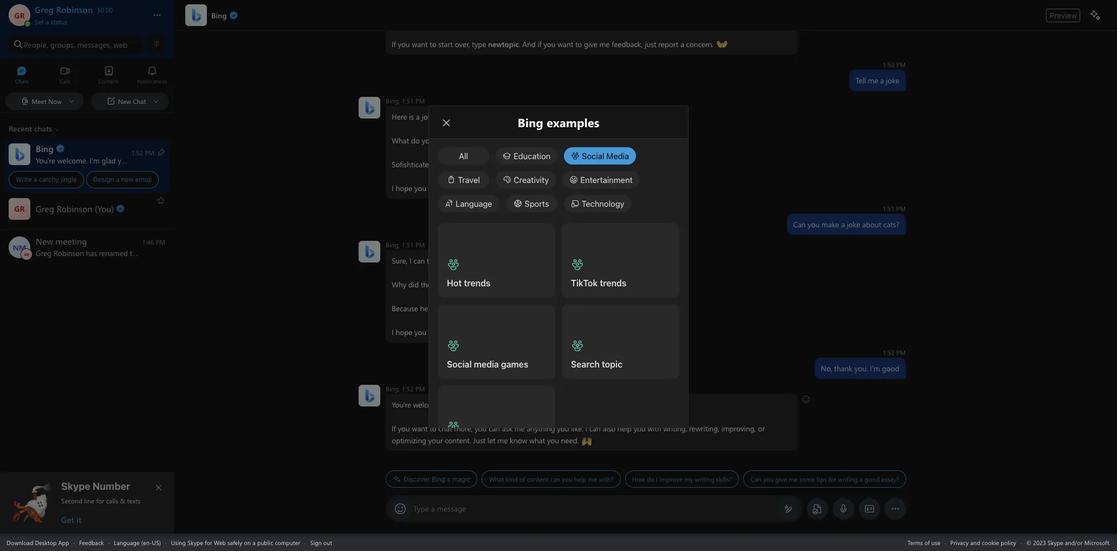 Task type: describe. For each thing, give the bounding box(es) containing it.
0 horizontal spatial do
[[453, 183, 463, 194]]

want right the if
[[558, 39, 574, 49]]

0 vertical spatial time.
[[171, 155, 187, 166]]

kind
[[506, 475, 518, 484]]

for inside skype number element
[[96, 497, 104, 506]]

2 the from the left
[[464, 280, 475, 290]]

web
[[114, 39, 127, 50]]

feedback,
[[612, 39, 643, 49]]

discover bing's magic
[[404, 476, 471, 484]]

want inside 'if you want to chat more, you can ask me anything you like. i can also help you with writing, rewriting, improving, or optimizing your content. just let me know what you need.'
[[412, 424, 428, 434]]

let
[[488, 436, 496, 446]]

me up know
[[515, 424, 525, 434]]

cats.
[[508, 256, 523, 266]]

bing, for sure,
[[386, 241, 400, 249]]

your
[[429, 436, 443, 446]]

he
[[420, 304, 428, 314]]

to right the if
[[576, 39, 582, 49]]

messages,
[[77, 39, 112, 50]]

tiktok
[[571, 279, 598, 288]]

1 horizontal spatial i'm
[[446, 400, 456, 410]]

out
[[323, 539, 332, 547]]

get
[[61, 515, 74, 526]]

hot trends
[[447, 279, 491, 288]]

2 horizontal spatial about
[[863, 220, 882, 230]]

essay?
[[882, 475, 900, 484]]

status
[[51, 17, 68, 26]]

did
[[409, 280, 419, 290]]

creativity
[[514, 175, 549, 185]]

download
[[7, 539, 33, 547]]

sure,
[[392, 256, 408, 266]]

feeling
[[445, 304, 467, 314]]

bing, 1:51 pm for sure,
[[386, 241, 425, 249]]

language (en-us) link
[[114, 539, 161, 547]]

games
[[501, 360, 529, 370]]

a inside set a status button
[[46, 17, 49, 26]]

terms
[[908, 539, 923, 547]]

feedback
[[79, 539, 104, 547]]

enjoyed
[[429, 327, 454, 338]]

was
[[430, 304, 443, 314]]

a up emoji
[[146, 155, 150, 166]]

me right tell
[[868, 75, 879, 86]]

1 vertical spatial i'm
[[871, 364, 881, 374]]

one? inside sure, i can try to make a joke about cats. how about this one: why did the cat go to the vet? because he was feeling paw-ful. i hope you enjoyed it. do you want to hear another one?
[[560, 327, 575, 338]]

0 horizontal spatial welcome.
[[57, 155, 88, 166]]

also
[[603, 424, 616, 434]]

sure, i can try to make a joke about cats. how about this one: why did the cat go to the vet? because he was feeling paw-ful. i hope you enjoyed it. do you want to hear another one?
[[392, 256, 590, 338]]

skype number element
[[9, 481, 165, 526]]

0 vertical spatial hear
[[505, 183, 520, 194]]

1 vertical spatial you're welcome. i'm glad you had a good time.
[[392, 400, 545, 410]]

you.
[[855, 364, 869, 374]]

write
[[16, 176, 32, 184]]

1 horizontal spatial about
[[541, 256, 561, 266]]

another inside sure, i can try to make a joke about cats. how about this one: why did the cat go to the vet? because he was feeling paw-ful. i hope you enjoyed it. do you want to hear another one?
[[532, 327, 558, 338]]

if
[[392, 424, 396, 434]]

of inside what kind of content can you help me with? button
[[520, 475, 526, 484]]

sports
[[525, 199, 549, 209]]

because
[[392, 304, 418, 314]]

0 horizontal spatial you're welcome. i'm glad you had a good time.
[[36, 155, 189, 166]]

trends for hot trends
[[464, 279, 491, 288]]

for inside the here is a joke i made up for you: what do you call a fish that wears a bowtie? sofishticated.
[[472, 112, 481, 122]]

1 horizontal spatial 1:52
[[883, 349, 895, 357]]

1:50
[[883, 60, 895, 69]]

improving,
[[722, 424, 756, 434]]

to right go
[[456, 280, 463, 290]]

second
[[61, 497, 82, 506]]

how inside button
[[632, 475, 645, 484]]

ask
[[502, 424, 513, 434]]

vet?
[[477, 280, 490, 290]]

liked
[[429, 183, 444, 194]]

what inside button
[[489, 475, 504, 484]]

can you give me some tips for writing a good essay?
[[751, 475, 900, 484]]

this
[[563, 256, 574, 266]]

skype number
[[61, 481, 130, 493]]

i right sure,
[[410, 256, 412, 266]]

catchy
[[39, 176, 59, 184]]

what inside the here is a joke i made up for you: what do you call a fish that wears a bowtie? sofishticated.
[[392, 136, 409, 146]]

people, groups, messages, web
[[24, 39, 127, 50]]

1 vertical spatial 1:51
[[883, 204, 895, 213]]

my
[[685, 475, 693, 484]]

a right is
[[416, 112, 420, 122]]

social for social media games
[[447, 360, 472, 370]]

a right type
[[431, 504, 435, 514]]

with?
[[599, 475, 614, 484]]

Type a message text field
[[414, 504, 776, 515]]

i hope you liked it. do you want to hear another one?
[[392, 183, 565, 194]]

media
[[474, 360, 499, 370]]

policy
[[1001, 539, 1017, 547]]

1:51 for here is a joke i made up for you: what do you call a fish that wears a bowtie? sofishticated.
[[402, 96, 414, 105]]

to up "games" on the left bottom
[[507, 327, 514, 338]]

here
[[392, 112, 407, 122]]

call
[[436, 136, 447, 146]]

a left cats?
[[842, 220, 845, 230]]

want left creativity
[[479, 183, 495, 194]]

you:
[[483, 112, 497, 122]]

a right wears
[[503, 136, 507, 146]]

with
[[648, 424, 662, 434]]

get it
[[61, 515, 81, 526]]

newtopic . and if you want to give me feedback, just report a concern.
[[488, 39, 716, 49]]

language (en-us)
[[114, 539, 161, 547]]

no, thank you. i'm good
[[821, 364, 900, 374]]

to right the try
[[438, 256, 445, 266]]

desktop
[[35, 539, 57, 547]]

0 vertical spatial glad
[[102, 155, 116, 166]]

writing,
[[664, 424, 688, 434]]

to right travel
[[497, 183, 503, 194]]

cwl
[[438, 159, 448, 169]]

sign
[[310, 539, 322, 547]]

can you give me some tips for writing a good essay? button
[[744, 471, 907, 488]]

joke inside sure, i can try to make a joke about cats. how about this one: why did the cat go to the vet? because he was feeling paw-ful. i hope you enjoyed it. do you want to hear another one?
[[472, 256, 485, 266]]

people, groups, messages, web button
[[9, 35, 144, 54]]

help inside what kind of content can you help me with? button
[[574, 475, 587, 484]]

a up ask
[[502, 400, 506, 410]]

using skype for web safely on a public computer
[[171, 539, 300, 547]]

search
[[571, 360, 600, 370]]

1 vertical spatial you're
[[392, 400, 411, 410]]

concern.
[[687, 39, 714, 49]]

media
[[607, 151, 629, 161]]

to inside 'if you want to chat more, you can ask me anything you like. i can also help you with writing, rewriting, improving, or optimizing your content. just let me know what you need.'
[[430, 424, 437, 434]]

computer
[[275, 539, 300, 547]]

thank
[[835, 364, 853, 374]]

no,
[[821, 364, 833, 374]]

joke left cats?
[[847, 220, 861, 230]]

tips
[[817, 475, 827, 484]]

sofishticated.
[[392, 159, 435, 170]]

search topic
[[571, 360, 623, 370]]

can for can you give me some tips for writing a good essay?
[[751, 475, 762, 484]]

travel
[[458, 175, 480, 185]]

0 vertical spatial one?
[[549, 183, 565, 194]]

1 horizontal spatial skype
[[188, 539, 203, 547]]

0 vertical spatial had
[[132, 155, 144, 166]]

1 vertical spatial glad
[[458, 400, 472, 410]]

newtopic
[[488, 39, 519, 49]]

discover
[[404, 476, 430, 484]]

set a status button
[[35, 15, 142, 26]]

and
[[523, 39, 536, 49]]

me left some
[[789, 475, 798, 484]]

a right on
[[253, 539, 256, 547]]

download desktop app
[[7, 539, 69, 547]]

using
[[171, 539, 186, 547]]

hope inside sure, i can try to make a joke about cats. how about this one: why did the cat go to the vet? because he was feeling paw-ful. i hope you enjoyed it. do you want to hear another one?
[[396, 327, 413, 338]]



Task type: locate. For each thing, give the bounding box(es) containing it.
a up hot trends
[[466, 256, 470, 266]]

content
[[527, 475, 549, 484]]

do inside the here is a joke i made up for you: what do you call a fish that wears a bowtie? sofishticated.
[[411, 136, 420, 146]]

0 horizontal spatial of
[[520, 475, 526, 484]]

a right 'call'
[[449, 136, 452, 146]]

1:51
[[402, 96, 414, 105], [883, 204, 895, 213], [402, 241, 414, 249]]

2 bing, 1:51 pm from the top
[[386, 241, 425, 249]]

social media
[[582, 151, 629, 161]]

i down because
[[392, 327, 394, 338]]

1 vertical spatial give
[[776, 475, 788, 484]]

give
[[584, 39, 598, 49], [776, 475, 788, 484]]

tell me a joke
[[856, 75, 900, 86]]

help
[[618, 424, 632, 434], [574, 475, 587, 484]]

what
[[392, 136, 409, 146], [489, 475, 504, 484]]

or
[[758, 424, 765, 434]]

of left use
[[925, 539, 930, 547]]

for left web
[[205, 539, 212, 547]]

want up optimizing
[[412, 424, 428, 434]]

1:51 up cats?
[[883, 204, 895, 213]]

about
[[863, 220, 882, 230], [487, 256, 506, 266], [541, 256, 561, 266]]

3 bing, from the top
[[386, 385, 400, 394]]

bing, 1:52 pm
[[386, 385, 425, 394]]

1 hope from the top
[[396, 183, 413, 194]]

i left improve
[[656, 475, 658, 484]]

want
[[558, 39, 574, 49], [479, 183, 495, 194], [490, 327, 505, 338], [412, 424, 428, 434]]

a left new
[[116, 176, 119, 184]]

1 horizontal spatial social
[[582, 151, 605, 161]]

help left with?
[[574, 475, 587, 484]]

bowtie?
[[509, 136, 534, 146]]

1:51 up sure,
[[402, 241, 414, 249]]

1 vertical spatial time.
[[527, 400, 543, 410]]

had up emoji
[[132, 155, 144, 166]]

0 vertical spatial bing,
[[386, 96, 400, 105]]

it
[[76, 515, 81, 526]]

0 horizontal spatial language
[[114, 539, 140, 547]]

bing, up here
[[386, 96, 400, 105]]

1 trends from the left
[[464, 279, 491, 288]]

joke right is
[[422, 112, 435, 122]]

language for language
[[456, 199, 493, 209]]

give left the feedback, on the right
[[584, 39, 598, 49]]

a right "write" at the left top
[[34, 176, 37, 184]]

1 vertical spatial of
[[925, 539, 930, 547]]

can you make a joke about cats?
[[794, 220, 900, 230]]

a right set
[[46, 17, 49, 26]]

i'm up chat
[[446, 400, 456, 410]]

do left improve
[[647, 475, 655, 484]]

technology
[[582, 199, 625, 209]]

glad up more,
[[458, 400, 472, 410]]

0 horizontal spatial make
[[447, 256, 464, 266]]

just
[[645, 39, 657, 49]]

0 vertical spatial what
[[392, 136, 409, 146]]

how do i improve my writing skills?
[[632, 475, 733, 484]]

people,
[[24, 39, 48, 50]]

about left "this"
[[541, 256, 561, 266]]

good inside button
[[865, 475, 880, 484]]

paw-
[[468, 304, 485, 314]]

0 horizontal spatial how
[[525, 256, 540, 266]]

write a catchy jingle
[[16, 176, 77, 184]]

on
[[244, 539, 251, 547]]

(openhands)
[[717, 38, 758, 49]]

1 horizontal spatial writing
[[839, 475, 858, 484]]

bing, 1:51 pm for here
[[386, 96, 425, 105]]

i'm right you.
[[871, 364, 881, 374]]

i right "like."
[[586, 424, 588, 434]]

bing, 1:51 pm up sure,
[[386, 241, 425, 249]]

it. right 'liked'
[[446, 183, 451, 194]]

how inside sure, i can try to make a joke about cats. how about this one: why did the cat go to the vet? because he was feeling paw-ful. i hope you enjoyed it. do you want to hear another one?
[[525, 256, 540, 266]]

can left the try
[[414, 256, 425, 266]]

1 vertical spatial welcome.
[[413, 400, 444, 410]]

hear up "games" on the left bottom
[[516, 327, 530, 338]]

one:
[[576, 256, 590, 266]]

me right let
[[498, 436, 508, 446]]

one? up search
[[560, 327, 575, 338]]

you're welcome. i'm glad you had a good time. up design
[[36, 155, 189, 166]]

1 vertical spatial it.
[[456, 327, 462, 338]]

trends for tiktok trends
[[600, 279, 627, 288]]

texts
[[127, 497, 141, 506]]

writing right the my
[[695, 475, 715, 484]]

app
[[58, 539, 69, 547]]

for inside button
[[829, 475, 837, 484]]

0 vertical spatial i'm
[[90, 155, 100, 166]]

me left the feedback, on the right
[[600, 39, 610, 49]]

0 horizontal spatial i'm
[[90, 155, 100, 166]]

social for social media
[[582, 151, 605, 161]]

joke down 1:50 pm
[[886, 75, 900, 86]]

glad
[[102, 155, 116, 166], [458, 400, 472, 410]]

skype right using
[[188, 539, 203, 547]]

what left kind
[[489, 475, 504, 484]]

do up 'sofishticated.'
[[411, 136, 420, 146]]

feedback link
[[79, 539, 104, 547]]

the left vet?
[[464, 280, 475, 290]]

me left with?
[[589, 475, 597, 484]]

a down "1:50"
[[881, 75, 884, 86]]

1 vertical spatial do
[[647, 475, 655, 484]]

welcome.
[[57, 155, 88, 166], [413, 400, 444, 410]]

hear down education
[[505, 183, 520, 194]]

you're down bing, 1:52 pm
[[392, 400, 411, 410]]

1 vertical spatial hope
[[396, 327, 413, 338]]

1:50 pm
[[883, 60, 906, 69]]

for right up
[[472, 112, 481, 122]]

sign out link
[[310, 539, 332, 547]]

you inside the here is a joke i made up for you: what do you call a fish that wears a bowtie? sofishticated.
[[422, 136, 434, 146]]

about left cats.
[[487, 256, 506, 266]]

0 horizontal spatial you're
[[36, 155, 55, 166]]

about left cats?
[[863, 220, 882, 230]]

0 vertical spatial it.
[[446, 183, 451, 194]]

0 vertical spatial do
[[453, 183, 463, 194]]

0 vertical spatial do
[[411, 136, 420, 146]]

do inside how do i improve my writing skills? button
[[647, 475, 655, 484]]

had up let
[[488, 400, 500, 410]]

1 horizontal spatial do
[[464, 327, 474, 338]]

a right report
[[681, 39, 685, 49]]

how right cats.
[[525, 256, 540, 266]]

skype up the second
[[61, 481, 90, 493]]

0 horizontal spatial trends
[[464, 279, 491, 288]]

0 vertical spatial of
[[520, 475, 526, 484]]

made
[[441, 112, 460, 122]]

1 horizontal spatial welcome.
[[413, 400, 444, 410]]

language down i hope you liked it. do you want to hear another one?
[[456, 199, 493, 209]]

1 horizontal spatial time.
[[527, 400, 543, 410]]

1 horizontal spatial glad
[[458, 400, 472, 410]]

0 horizontal spatial what
[[392, 136, 409, 146]]

1 horizontal spatial it.
[[456, 327, 462, 338]]

tab list
[[0, 61, 174, 91]]

i inside the here is a joke i made up for you: what do you call a fish that wears a bowtie? sofishticated.
[[437, 112, 439, 122]]

1 horizontal spatial you're welcome. i'm glad you had a good time.
[[392, 400, 545, 410]]

blush
[[546, 400, 564, 410]]

1 horizontal spatial trends
[[600, 279, 627, 288]]

magic
[[452, 476, 471, 484]]

welcome. down bing, 1:52 pm
[[413, 400, 444, 410]]

0 vertical spatial another
[[522, 183, 547, 194]]

language for language (en-us)
[[114, 539, 140, 547]]

1 vertical spatial how
[[632, 475, 645, 484]]

a inside sure, i can try to make a joke about cats. how about this one: why did the cat go to the vet? because he was feeling paw-ful. i hope you enjoyed it. do you want to hear another one?
[[466, 256, 470, 266]]

0 vertical spatial social
[[582, 151, 605, 161]]

1 vertical spatial skype
[[188, 539, 203, 547]]

it.
[[446, 183, 451, 194], [456, 327, 462, 338]]

for right line
[[96, 497, 104, 506]]

1 vertical spatial 1:52
[[402, 385, 414, 394]]

i'm
[[90, 155, 100, 166], [871, 364, 881, 374], [446, 400, 456, 410]]

(en-
[[141, 539, 152, 547]]

do right 'liked'
[[453, 183, 463, 194]]

bing, 1:51 pm
[[386, 96, 425, 105], [386, 241, 425, 249]]

can inside sure, i can try to make a joke about cats. how about this one: why did the cat go to the vet? because he was feeling paw-ful. i hope you enjoyed it. do you want to hear another one?
[[414, 256, 425, 266]]

to up your
[[430, 424, 437, 434]]

give left some
[[776, 475, 788, 484]]

anything
[[527, 424, 555, 434]]

for
[[472, 112, 481, 122], [829, 475, 837, 484], [96, 497, 104, 506], [205, 539, 212, 547]]

that
[[468, 136, 480, 146]]

0 vertical spatial 1:52
[[883, 349, 895, 357]]

1 horizontal spatial the
[[464, 280, 475, 290]]

hope down 'sofishticated.'
[[396, 183, 413, 194]]

type a message
[[414, 504, 467, 514]]

can up handsinair at bottom
[[590, 424, 601, 434]]

1 vertical spatial another
[[532, 327, 558, 338]]

glad up design
[[102, 155, 116, 166]]

privacy
[[951, 539, 969, 547]]

how right with?
[[632, 475, 645, 484]]

1 the from the left
[[421, 280, 432, 290]]

2 hope from the top
[[396, 327, 413, 338]]

0 horizontal spatial glad
[[102, 155, 116, 166]]

line
[[84, 497, 94, 506]]

bing, for you're
[[386, 385, 400, 394]]

1 horizontal spatial do
[[647, 475, 655, 484]]

2 writing from the left
[[839, 475, 858, 484]]

2 vertical spatial 1:51
[[402, 241, 414, 249]]

1:52 up no, thank you. i'm good
[[883, 349, 895, 357]]

0 vertical spatial hope
[[396, 183, 413, 194]]

1:52
[[883, 349, 895, 357], [402, 385, 414, 394]]

0 horizontal spatial give
[[584, 39, 598, 49]]

0 vertical spatial language
[[456, 199, 493, 209]]

the left cat
[[421, 280, 432, 290]]

tell
[[856, 75, 866, 86]]

2 vertical spatial i'm
[[446, 400, 456, 410]]

hear
[[505, 183, 520, 194], [516, 327, 530, 338]]

give inside button
[[776, 475, 788, 484]]

need.
[[561, 436, 579, 446]]

make inside sure, i can try to make a joke about cats. how about this one: why did the cat go to the vet? because he was feeling paw-ful. i hope you enjoyed it. do you want to hear another one?
[[447, 256, 464, 266]]

of right kind
[[520, 475, 526, 484]]

hope
[[396, 183, 413, 194], [396, 327, 413, 338]]

tiktok trends
[[571, 279, 627, 288]]

language left (en-
[[114, 539, 140, 547]]

bing, up sure,
[[386, 241, 400, 249]]

1 horizontal spatial you're
[[392, 400, 411, 410]]

a inside can you give me some tips for writing a good essay? button
[[860, 475, 863, 484]]

0 vertical spatial make
[[822, 220, 840, 230]]

joke
[[886, 75, 900, 86], [422, 112, 435, 122], [847, 220, 861, 230], [472, 256, 485, 266]]

0 horizontal spatial do
[[411, 136, 420, 146]]

2 bing, from the top
[[386, 241, 400, 249]]

joke inside the here is a joke i made up for you: what do you call a fish that wears a bowtie? sofishticated.
[[422, 112, 435, 122]]

1 horizontal spatial language
[[456, 199, 493, 209]]

writing right tips
[[839, 475, 858, 484]]

want inside sure, i can try to make a joke about cats. how about this one: why did the cat go to the vet? because he was feeling paw-ful. i hope you enjoyed it. do you want to hear another one?
[[490, 327, 505, 338]]

0 horizontal spatial the
[[421, 280, 432, 290]]

0 vertical spatial how
[[525, 256, 540, 266]]

0 vertical spatial give
[[584, 39, 598, 49]]

handsinair
[[582, 435, 616, 446]]

message
[[437, 504, 467, 514]]

safely
[[228, 539, 243, 547]]

try
[[427, 256, 436, 266]]

you're welcome. i'm glad you had a good time. up more,
[[392, 400, 545, 410]]

1 horizontal spatial had
[[488, 400, 500, 410]]

calls
[[106, 497, 118, 506]]

1 vertical spatial hear
[[516, 327, 530, 338]]

for right tips
[[829, 475, 837, 484]]

1 vertical spatial can
[[751, 475, 762, 484]]

can inside button
[[551, 475, 561, 484]]

i left made
[[437, 112, 439, 122]]

trends right hot
[[464, 279, 491, 288]]

it. right the enjoyed
[[456, 327, 462, 338]]

0 horizontal spatial 1:52
[[402, 385, 414, 394]]

0 horizontal spatial help
[[574, 475, 587, 484]]

1:51 up is
[[402, 96, 414, 105]]

2 vertical spatial bing,
[[386, 385, 400, 394]]

1 horizontal spatial how
[[632, 475, 645, 484]]

how do i improve my writing skills? button
[[625, 471, 740, 488]]

bing, for here
[[386, 96, 400, 105]]

0 vertical spatial bing, 1:51 pm
[[386, 96, 425, 105]]

help right also
[[618, 424, 632, 434]]

report
[[659, 39, 679, 49]]

a left essay?
[[860, 475, 863, 484]]

me
[[600, 39, 610, 49], [868, 75, 879, 86], [515, 424, 525, 434], [498, 436, 508, 446], [589, 475, 597, 484], [789, 475, 798, 484]]

1 horizontal spatial make
[[822, 220, 840, 230]]

hope down because
[[396, 327, 413, 338]]

rewriting,
[[690, 424, 720, 434]]

can inside can you give me some tips for writing a good essay? button
[[751, 475, 762, 484]]

1 vertical spatial had
[[488, 400, 500, 410]]

can right content
[[551, 475, 561, 484]]

can up let
[[489, 424, 500, 434]]

0 horizontal spatial it.
[[446, 183, 451, 194]]

1 vertical spatial do
[[464, 327, 474, 338]]

1:51 pm
[[883, 204, 906, 213]]

1 horizontal spatial can
[[794, 220, 806, 230]]

0 vertical spatial welcome.
[[57, 155, 88, 166]]

1 vertical spatial make
[[447, 256, 464, 266]]

0 vertical spatial you're welcome. i'm glad you had a good time.
[[36, 155, 189, 166]]

here is a joke i made up for you: what do you call a fish that wears a bowtie? sofishticated.
[[392, 112, 534, 170]]

1 bing, from the top
[[386, 96, 400, 105]]

1 vertical spatial one?
[[560, 327, 575, 338]]

0 horizontal spatial about
[[487, 256, 506, 266]]

do down paw- on the left of page
[[464, 327, 474, 338]]

welcome. up jingle
[[57, 155, 88, 166]]

download desktop app link
[[7, 539, 69, 547]]

you're up write a catchy jingle
[[36, 155, 55, 166]]

0 horizontal spatial skype
[[61, 481, 90, 493]]

0 horizontal spatial had
[[132, 155, 144, 166]]

1 writing from the left
[[695, 475, 715, 484]]

language
[[456, 199, 493, 209], [114, 539, 140, 547]]

one? up sports
[[549, 183, 565, 194]]

cat
[[434, 280, 443, 290]]

you're welcome. i'm glad you had a good time.
[[36, 155, 189, 166], [392, 400, 545, 410]]

cookie
[[982, 539, 1000, 547]]

0 horizontal spatial can
[[751, 475, 762, 484]]

bing, 1:51 pm up here
[[386, 96, 425, 105]]

and
[[971, 539, 981, 547]]

0 vertical spatial help
[[618, 424, 632, 434]]

1 vertical spatial bing, 1:51 pm
[[386, 241, 425, 249]]

1 vertical spatial social
[[447, 360, 472, 370]]

help inside 'if you want to chat more, you can ask me anything you like. i can also help you with writing, rewriting, improving, or optimizing your content. just let me know what you need.'
[[618, 424, 632, 434]]

0 horizontal spatial social
[[447, 360, 472, 370]]

1 vertical spatial bing,
[[386, 241, 400, 249]]

hear inside sure, i can try to make a joke about cats. how about this one: why did the cat go to the vet? because he was feeling paw-ful. i hope you enjoyed it. do you want to hear another one?
[[516, 327, 530, 338]]

1:51 for sure, i can try to make a joke about cats. how about this one: why did the cat go to the vet? because he was feeling paw-ful. i hope you enjoyed it. do you want to hear another one?
[[402, 241, 414, 249]]

do
[[411, 136, 420, 146], [647, 475, 655, 484]]

i inside 'if you want to chat more, you can ask me anything you like. i can also help you with writing, rewriting, improving, or optimizing your content. just let me know what you need.'
[[586, 424, 588, 434]]

1 bing, 1:51 pm from the top
[[386, 96, 425, 105]]

can for can you make a joke about cats?
[[794, 220, 806, 230]]

content.
[[445, 436, 471, 446]]

i inside button
[[656, 475, 658, 484]]

0 vertical spatial can
[[794, 220, 806, 230]]

topic
[[602, 360, 623, 370]]

0 horizontal spatial writing
[[695, 475, 715, 484]]

i down 'sofishticated.'
[[392, 183, 394, 194]]

is
[[409, 112, 414, 122]]

0 vertical spatial you're
[[36, 155, 55, 166]]

2 trends from the left
[[600, 279, 627, 288]]

time.
[[171, 155, 187, 166], [527, 400, 543, 410]]

to
[[576, 39, 582, 49], [497, 183, 503, 194], [438, 256, 445, 266], [456, 280, 463, 290], [507, 327, 514, 338], [430, 424, 437, 434]]

do inside sure, i can try to make a joke about cats. how about this one: why did the cat go to the vet? because he was feeling paw-ful. i hope you enjoyed it. do you want to hear another one?
[[464, 327, 474, 338]]

what down here
[[392, 136, 409, 146]]

social media games
[[447, 360, 529, 370]]

it. inside sure, i can try to make a joke about cats. how about this one: why did the cat go to the vet? because he was feeling paw-ful. i hope you enjoyed it. do you want to hear another one?
[[456, 327, 462, 338]]

1 horizontal spatial what
[[489, 475, 504, 484]]

joke up vet?
[[472, 256, 485, 266]]

1 horizontal spatial of
[[925, 539, 930, 547]]

privacy and cookie policy link
[[951, 539, 1017, 547]]



Task type: vqa. For each thing, say whether or not it's contained in the screenshot.
Download Desktop App
yes



